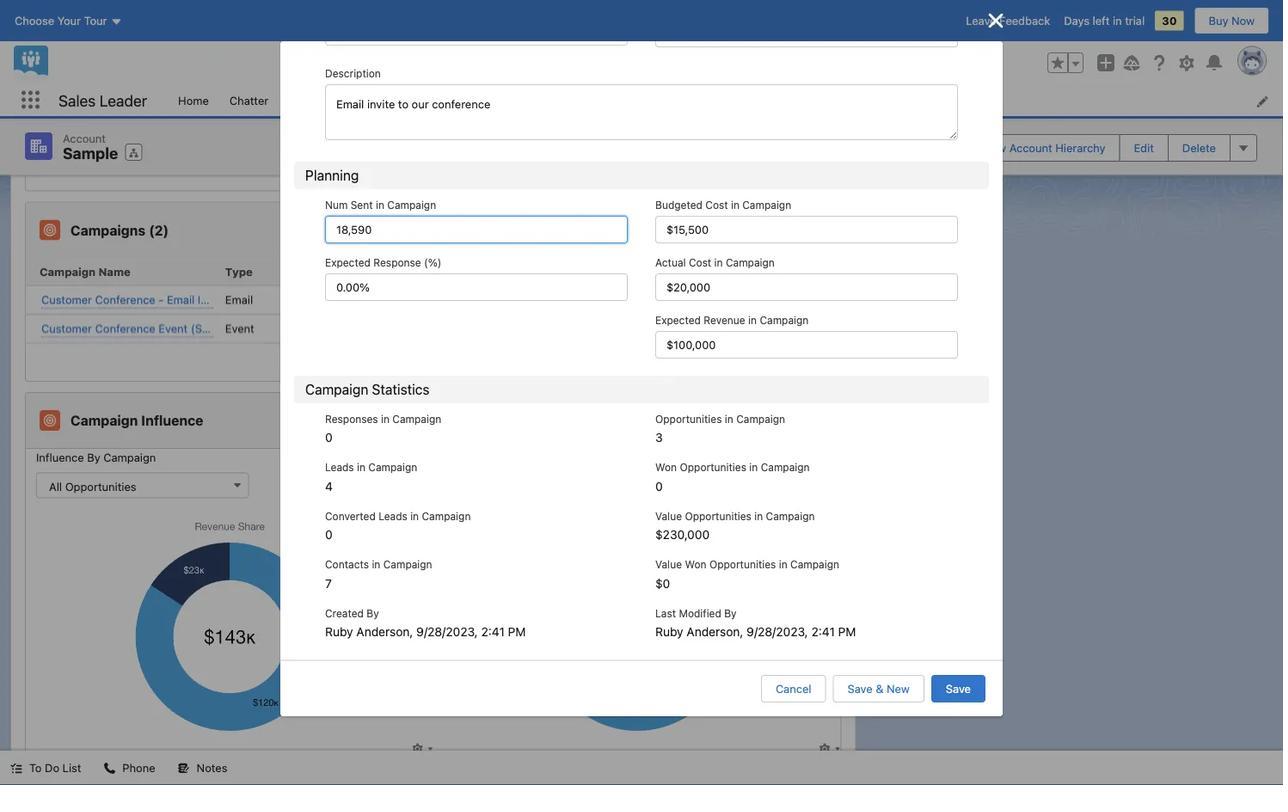Task type: describe. For each thing, give the bounding box(es) containing it.
campaign influence link
[[71, 412, 210, 429]]

feedback
[[1000, 14, 1050, 27]]

in inside the contacts in campaign 7
[[372, 559, 380, 571]]

to
[[29, 762, 42, 775]]

expected revenue in campaign
[[655, 314, 809, 326]]

by inside last modified by ruby anderson , 9/28/2023, 2:41 pm
[[724, 607, 737, 619]]

save for save & new
[[848, 683, 873, 695]]

save for save
[[946, 683, 971, 695]]

statistics
[[372, 382, 430, 398]]

notes button
[[167, 751, 238, 785]]

to do list
[[29, 762, 81, 775]]

leave
[[966, 14, 996, 27]]

buy now
[[1209, 14, 1255, 27]]

0 vertical spatial budgeted cost in campaign
[[655, 199, 791, 211]]

chatter link
[[219, 84, 279, 116]]

contacts in campaign 7
[[325, 559, 432, 591]]

cost for expected response (%)
[[689, 256, 712, 268]]

reports
[[395, 94, 435, 106]]

in inside converted leads in campaign 0
[[410, 510, 419, 522]]

1 vertical spatial budgeted
[[610, 265, 664, 278]]

8:02
[[168, 106, 192, 119]]

9/28/2023, inside created by ruby anderson , 9/28/2023, 2:41 pm
[[416, 625, 478, 639]]

0 for won opportunities in campaign 0
[[655, 479, 663, 493]]

response
[[374, 256, 421, 268]]

campaign inside value won opportunities in campaign $0
[[791, 559, 839, 571]]

2:41 inside last modified by ruby anderson , 9/28/2023, 2:41 pm
[[812, 625, 835, 639]]

in inside opportunities in campaign 3
[[725, 413, 734, 425]]

dashboards
[[289, 94, 352, 106]]

campaign statistics
[[305, 382, 430, 398]]

days left in trial
[[1064, 14, 1145, 27]]

notes
[[197, 762, 227, 775]]

buy now button
[[1194, 7, 1270, 34]]

revenue
[[704, 314, 746, 326]]

campaign inside converted leads in campaign 0
[[422, 510, 471, 522]]

view
[[981, 141, 1006, 154]]

budgeted cost in campaign element
[[604, 258, 796, 286]]

campaign inside won opportunities in campaign 0
[[761, 462, 810, 474]]

planning
[[305, 167, 359, 184]]

pm inside last modified by ruby anderson , 9/28/2023, 2:41 pm
[[838, 625, 856, 639]]

sample
[[63, 144, 118, 163]]

Num Sent in Campaign text field
[[325, 216, 628, 243]]

created by ruby anderson , 9/28/2023, 2:41 pm
[[325, 607, 526, 639]]

customer conference - email invite (sample) link
[[41, 291, 276, 309]]

dashboards link
[[279, 84, 362, 116]]

1 horizontal spatial influence
[[141, 412, 203, 429]]

sent
[[351, 199, 373, 211]]

cases
[[71, 17, 111, 34]]

sales
[[58, 91, 96, 109]]

contacts
[[325, 559, 369, 571]]

phone button
[[93, 751, 166, 785]]

opportunities for all opportunities
[[65, 480, 136, 493]]

campaign inside responses in campaign 0
[[393, 413, 441, 425]]

customer for customer conference - email invite (sample)
[[41, 293, 92, 306]]

actual
[[655, 256, 686, 268]]

value for $230,000
[[655, 510, 682, 522]]

campaign inside leads in campaign 4
[[368, 462, 417, 474]]

responses in campaign 0
[[325, 413, 441, 445]]

left
[[1093, 14, 1110, 27]]

opportunities inside value won opportunities in campaign $0
[[710, 559, 776, 571]]

0 horizontal spatial event
[[159, 322, 188, 334]]

cancel
[[776, 683, 812, 695]]

text default image for phone
[[104, 763, 116, 775]]

$15,500
[[610, 293, 653, 306]]

name
[[98, 265, 131, 278]]

customer conference - email invite (sample)
[[41, 293, 276, 306]]

on
[[108, 89, 123, 102]]

save & new button
[[833, 675, 925, 703]]

00001006
[[41, 71, 95, 84]]

modified
[[679, 607, 722, 619]]

num sent in campaign
[[325, 199, 436, 211]]

new
[[887, 683, 910, 695]]

phone
[[122, 762, 155, 775]]

cases (1)
[[71, 17, 133, 34]]

hold
[[126, 89, 150, 102]]

start date
[[418, 265, 475, 278]]

, inside last modified by ruby anderson , 9/28/2023, 2:41 pm
[[740, 625, 744, 639]]

all opportunities
[[49, 480, 136, 493]]

dashboards list item
[[279, 84, 384, 116]]

delete button
[[1168, 134, 1231, 161]]

ruby inside last modified by ruby anderson , 9/28/2023, 2:41 pm
[[655, 625, 684, 639]]

buy
[[1209, 14, 1229, 27]]

(%)
[[424, 256, 442, 268]]

customer conference event (sample) link
[[41, 320, 238, 337]]

invite
[[198, 293, 226, 306]]

$45,000
[[610, 322, 655, 335]]

, inside created by ruby anderson , 9/28/2023, 2:41 pm
[[410, 625, 413, 639]]

Expected Revenue in Campaign text field
[[655, 331, 958, 359]]

start
[[418, 265, 446, 278]]

hierarchy
[[1056, 141, 1106, 154]]

opportunities in campaign 3
[[655, 413, 785, 445]]

type
[[225, 265, 253, 278]]

view account hierarchy
[[981, 141, 1106, 154]]

campaigns (2)
[[71, 222, 169, 238]]

expected for expected revenue in campaign
[[655, 314, 701, 326]]

start date element
[[411, 258, 604, 286]]

$0
[[655, 576, 670, 591]]

1/26/2024
[[418, 293, 471, 306]]

cancel button
[[761, 675, 826, 703]]

0 horizontal spatial account
[[63, 132, 106, 145]]

value for $0
[[655, 559, 682, 571]]

campaign inside value opportunities in campaign $230,000
[[766, 510, 815, 522]]

3
[[655, 431, 663, 445]]

date inside start date element
[[449, 265, 475, 278]]

last
[[655, 607, 676, 619]]



Task type: locate. For each thing, give the bounding box(es) containing it.
in inside leads in campaign 4
[[357, 462, 366, 474]]

30
[[1162, 14, 1177, 27]]

reports list item
[[384, 84, 468, 116]]

value opportunities in campaign $230,000
[[655, 510, 815, 542]]

1 horizontal spatial account
[[1010, 141, 1053, 154]]

conference for event
[[95, 322, 155, 334]]

campaign name element
[[26, 258, 218, 286]]

1 vertical spatial value
[[655, 559, 682, 571]]

edit button
[[1119, 134, 1169, 161]]

1 text default image from the left
[[10, 763, 22, 775]]

0 horizontal spatial date
[[40, 106, 64, 119]]

all
[[49, 480, 62, 493]]

opened:
[[67, 106, 112, 119]]

0 vertical spatial customer
[[41, 293, 92, 306]]

pm inside created by ruby anderson , 9/28/2023, 2:41 pm
[[508, 625, 526, 639]]

ruby
[[325, 625, 353, 639], [655, 625, 684, 639]]

1 vertical spatial influence
[[36, 451, 84, 463]]

1 horizontal spatial ,
[[740, 625, 744, 639]]

,
[[410, 625, 413, 639], [740, 625, 744, 639]]

by for campaign
[[87, 451, 100, 463]]

0 vertical spatial 0
[[325, 431, 333, 445]]

to do list button
[[0, 751, 92, 785]]

1 horizontal spatial date
[[449, 265, 475, 278]]

opportunities down value opportunities in campaign $230,000
[[710, 559, 776, 571]]

text default image for notes
[[178, 763, 190, 775]]

all opportunities button
[[36, 473, 249, 498]]

1 vertical spatial customer
[[41, 322, 92, 334]]

actual cost in campaign
[[655, 256, 775, 268]]

anderson down modified
[[687, 625, 740, 639]]

budgeted cost in campaign up revenue
[[610, 265, 765, 278]]

value won opportunities in campaign $0
[[655, 559, 839, 591]]

0 down responses
[[325, 431, 333, 445]]

customer
[[41, 293, 92, 306], [41, 322, 92, 334]]

0 inside won opportunities in campaign 0
[[655, 479, 663, 493]]

save inside save button
[[946, 683, 971, 695]]

ruby down last
[[655, 625, 684, 639]]

2 email from the left
[[225, 293, 253, 306]]

2 conference from the top
[[95, 322, 155, 334]]

(sample)
[[229, 293, 276, 306], [191, 322, 238, 334]]

expected left response
[[325, 256, 371, 268]]

opportunities for won opportunities in campaign 0
[[680, 462, 747, 474]]

0 vertical spatial leads
[[325, 462, 354, 474]]

date right start
[[449, 265, 475, 278]]

by right modified
[[724, 607, 737, 619]]

value
[[655, 510, 682, 522], [655, 559, 682, 571]]

converted
[[325, 510, 376, 522]]

1 horizontal spatial ruby
[[655, 625, 684, 639]]

search...
[[477, 56, 523, 69]]

leave feedback link
[[966, 14, 1050, 27]]

email down type
[[225, 293, 253, 306]]

1 vertical spatial leads
[[379, 510, 408, 522]]

1 vertical spatial conference
[[95, 322, 155, 334]]

value up $230,000
[[655, 510, 682, 522]]

influence by campaign
[[36, 451, 156, 463]]

text default image inside notes button
[[178, 763, 190, 775]]

conference down customer conference - email invite (sample) link
[[95, 322, 155, 334]]

2 horizontal spatial text default image
[[178, 763, 190, 775]]

0 vertical spatial won
[[655, 462, 677, 474]]

last modified by ruby anderson , 9/28/2023, 2:41 pm
[[655, 607, 856, 639]]

influence up all
[[36, 451, 84, 463]]

type element
[[218, 258, 411, 286]]

campaign inside opportunities in campaign 3
[[736, 413, 785, 425]]

opportunities down influence by campaign on the bottom of the page
[[65, 480, 136, 493]]

2 anderson from the left
[[687, 625, 740, 639]]

1 2:41 from the left
[[481, 625, 505, 639]]

by for ruby
[[367, 607, 379, 619]]

Description text field
[[325, 84, 958, 140]]

1 horizontal spatial won
[[685, 559, 707, 571]]

ruby down created
[[325, 625, 353, 639]]

save right new
[[946, 683, 971, 695]]

anderson inside created by ruby anderson , 9/28/2023, 2:41 pm
[[356, 625, 410, 639]]

value inside value won opportunities in campaign $0
[[655, 559, 682, 571]]

anderson
[[356, 625, 410, 639], [687, 625, 740, 639]]

3 text default image from the left
[[178, 763, 190, 775]]

1 conference from the top
[[95, 293, 155, 306]]

0 horizontal spatial expected
[[325, 256, 371, 268]]

home
[[178, 94, 209, 106]]

num
[[325, 199, 348, 211]]

campaigns
[[71, 222, 146, 238]]

conference for -
[[95, 293, 155, 306]]

won down $230,000
[[685, 559, 707, 571]]

1 horizontal spatial event
[[225, 322, 254, 335]]

list containing home
[[168, 84, 1283, 116]]

save & new
[[848, 683, 910, 695]]

Expected Response (%) text field
[[325, 274, 628, 301]]

budgeted cost in campaign
[[655, 199, 791, 211], [610, 265, 765, 278]]

2 horizontal spatial by
[[724, 607, 737, 619]]

0 down "3" in the right of the page
[[655, 479, 663, 493]]

0 horizontal spatial influence
[[36, 451, 84, 463]]

cases image
[[40, 15, 60, 36]]

1 vertical spatial (sample)
[[191, 322, 238, 334]]

created
[[325, 607, 364, 619]]

1 vertical spatial expected
[[655, 314, 701, 326]]

opportunities down opportunities in campaign 3
[[680, 462, 747, 474]]

influence up all opportunities popup button
[[141, 412, 203, 429]]

1 horizontal spatial email
[[225, 293, 253, 306]]

1 ruby from the left
[[325, 625, 353, 639]]

customer for customer conference event (sample)
[[41, 322, 92, 334]]

status:
[[40, 89, 76, 102]]

0 vertical spatial expected
[[325, 256, 371, 268]]

text default image inside phone button
[[104, 763, 116, 775]]

campaign name
[[40, 265, 131, 278]]

opportunities inside value opportunities in campaign $230,000
[[685, 510, 752, 522]]

(sample) down type
[[229, 293, 276, 306]]

7
[[325, 576, 332, 591]]

2 customer from the top
[[41, 322, 92, 334]]

forecasts
[[478, 94, 529, 106]]

2 ruby from the left
[[655, 625, 684, 639]]

2 text default image from the left
[[104, 763, 116, 775]]

event down '-' at the top of page
[[159, 322, 188, 334]]

email right '-' at the top of page
[[167, 293, 195, 306]]

0 horizontal spatial 9/28/2023,
[[416, 625, 478, 639]]

(sample) down the invite at left top
[[191, 322, 238, 334]]

opportunities up $230,000
[[685, 510, 752, 522]]

1 horizontal spatial expected
[[655, 314, 701, 326]]

1 horizontal spatial text default image
[[104, 763, 116, 775]]

save left &
[[848, 683, 873, 695]]

0 horizontal spatial email
[[167, 293, 195, 306]]

0 horizontal spatial 2:41
[[481, 625, 505, 639]]

in inside value won opportunities in campaign $0
[[779, 559, 788, 571]]

leads in campaign 4
[[325, 462, 417, 493]]

-
[[159, 293, 164, 306]]

chatter
[[230, 94, 269, 106]]

date
[[40, 106, 64, 119], [449, 265, 475, 278]]

description
[[325, 67, 381, 79]]

leads right converted
[[379, 510, 408, 522]]

anderson inside last modified by ruby anderson , 9/28/2023, 2:41 pm
[[687, 625, 740, 639]]

1 9/28/2023, from the left
[[416, 625, 478, 639]]

trial
[[1125, 14, 1145, 27]]

leave feedback
[[966, 14, 1050, 27]]

campaign inside the contacts in campaign 7
[[383, 559, 432, 571]]

expected
[[325, 256, 371, 268], [655, 314, 701, 326]]

0 horizontal spatial ruby
[[325, 625, 353, 639]]

0 horizontal spatial leads
[[325, 462, 354, 474]]

am
[[195, 106, 213, 119]]

customer conference event (sample)
[[41, 322, 238, 334]]

expected for expected response (%)
[[325, 256, 371, 268]]

account down opened:
[[63, 132, 106, 145]]

by up all opportunities
[[87, 451, 100, 463]]

reports link
[[384, 84, 446, 116]]

budgeted cost in campaign up actual cost in campaign
[[655, 199, 791, 211]]

0 inside converted leads in campaign 0
[[325, 528, 333, 542]]

1 email from the left
[[167, 293, 195, 306]]

days
[[1064, 14, 1090, 27]]

, down value won opportunities in campaign $0
[[740, 625, 744, 639]]

campaign influence
[[71, 412, 203, 429]]

4
[[325, 479, 333, 493]]

1 horizontal spatial by
[[367, 607, 379, 619]]

leads inside converted leads in campaign 0
[[379, 510, 408, 522]]

won down "3" in the right of the page
[[655, 462, 677, 474]]

opportunities for value opportunities in campaign $230,000
[[685, 510, 752, 522]]

text default image for to do list
[[10, 763, 22, 775]]

2 9/28/2023, from the left
[[747, 625, 808, 639]]

1 value from the top
[[655, 510, 682, 522]]

won inside won opportunities in campaign 0
[[655, 462, 677, 474]]

0 vertical spatial budgeted
[[655, 199, 703, 211]]

0 horizontal spatial won
[[655, 462, 677, 474]]

2 2:41 from the left
[[812, 625, 835, 639]]

Actual Cost in Campaign text field
[[655, 274, 958, 301]]

opportunities inside opportunities in campaign 3
[[655, 413, 722, 425]]

0 inside responses in campaign 0
[[325, 431, 333, 445]]

opportunities up "3" in the right of the page
[[655, 413, 722, 425]]

account inside view account hierarchy button
[[1010, 141, 1053, 154]]

1 vertical spatial date
[[449, 265, 475, 278]]

9/28/2023,
[[416, 625, 478, 639], [747, 625, 808, 639]]

account right view at top right
[[1010, 141, 1053, 154]]

opportunities inside popup button
[[65, 480, 136, 493]]

inverse image
[[986, 10, 1006, 31]]

0 horizontal spatial anderson
[[356, 625, 410, 639]]

1 horizontal spatial 9/28/2023,
[[747, 625, 808, 639]]

&
[[876, 683, 884, 695]]

text default image
[[10, 763, 22, 775], [104, 763, 116, 775], [178, 763, 190, 775]]

9/28/2023, inside last modified by ruby anderson , 9/28/2023, 2:41 pm
[[747, 625, 808, 639]]

1 horizontal spatial pm
[[838, 625, 856, 639]]

date down 'status:'
[[40, 106, 64, 119]]

in inside won opportunities in campaign 0
[[749, 462, 758, 474]]

2 value from the top
[[655, 559, 682, 571]]

sales leader
[[58, 91, 147, 109]]

2:41 inside created by ruby anderson , 9/28/2023, 2:41 pm
[[481, 625, 505, 639]]

save
[[848, 683, 873, 695], [946, 683, 971, 695]]

0 vertical spatial (sample)
[[229, 293, 276, 306]]

1 horizontal spatial 2:41
[[812, 625, 835, 639]]

0 horizontal spatial ,
[[410, 625, 413, 639]]

expected right '$45,000'
[[655, 314, 701, 326]]

leads up 4
[[325, 462, 354, 474]]

budgeted
[[655, 199, 703, 211], [610, 265, 664, 278]]

on hold date opened: 9/29/2023, 8:02 am subject:
[[40, 89, 213, 136]]

list
[[168, 84, 1283, 116]]

(1)
[[115, 17, 133, 34]]

0 horizontal spatial save
[[848, 683, 873, 695]]

1 horizontal spatial anderson
[[687, 625, 740, 639]]

cost for num sent in campaign
[[706, 199, 728, 211]]

forecasts link
[[468, 84, 540, 116]]

leads
[[325, 462, 354, 474], [379, 510, 408, 522]]

text default image left phone
[[104, 763, 116, 775]]

00001006 link
[[41, 69, 95, 86]]

list
[[62, 762, 81, 775]]

0 horizontal spatial by
[[87, 451, 100, 463]]

0 vertical spatial date
[[40, 106, 64, 119]]

in inside responses in campaign 0
[[381, 413, 390, 425]]

budgeted up actual
[[655, 199, 703, 211]]

won opportunities in campaign 0
[[655, 462, 810, 493]]

view account hierarchy button
[[967, 134, 1120, 161]]

date inside on hold date opened: 9/29/2023, 8:02 am subject:
[[40, 106, 64, 119]]

by inside created by ruby anderson , 9/28/2023, 2:41 pm
[[367, 607, 379, 619]]

, down the contacts in campaign 7
[[410, 625, 413, 639]]

Budgeted Cost in Campaign text field
[[655, 216, 958, 243]]

2 vertical spatial 0
[[325, 528, 333, 542]]

won
[[655, 462, 677, 474], [685, 559, 707, 571]]

ruby inside created by ruby anderson , 9/28/2023, 2:41 pm
[[325, 625, 353, 639]]

delete
[[1183, 141, 1216, 154]]

influence
[[141, 412, 203, 429], [36, 451, 84, 463]]

1 anderson from the left
[[356, 625, 410, 639]]

2 pm from the left
[[838, 625, 856, 639]]

value up $0
[[655, 559, 682, 571]]

event down the invite at left top
[[225, 322, 254, 335]]

0 vertical spatial influence
[[141, 412, 203, 429]]

group
[[1048, 52, 1084, 73]]

0 horizontal spatial text default image
[[10, 763, 22, 775]]

0 vertical spatial conference
[[95, 293, 155, 306]]

home link
[[168, 84, 219, 116]]

by
[[87, 451, 100, 463], [367, 607, 379, 619], [724, 607, 737, 619]]

text default image inside to do list button
[[10, 763, 22, 775]]

1 horizontal spatial leads
[[379, 510, 408, 522]]

anderson down created
[[356, 625, 410, 639]]

0 down converted
[[325, 528, 333, 542]]

save inside save & new button
[[848, 683, 873, 695]]

by right created
[[367, 607, 379, 619]]

1 vertical spatial budgeted cost in campaign
[[610, 265, 765, 278]]

2 save from the left
[[946, 683, 971, 695]]

1 , from the left
[[410, 625, 413, 639]]

text default image left to
[[10, 763, 22, 775]]

0 for converted leads in campaign 0
[[325, 528, 333, 542]]

text default image left notes at the left bottom of page
[[178, 763, 190, 775]]

subject:
[[40, 123, 82, 136]]

leads inside leads in campaign 4
[[325, 462, 354, 474]]

1 vertical spatial won
[[685, 559, 707, 571]]

conference down campaign name element
[[95, 293, 155, 306]]

0 horizontal spatial pm
[[508, 625, 526, 639]]

2 , from the left
[[740, 625, 744, 639]]

leader
[[100, 91, 147, 109]]

pm
[[508, 625, 526, 639], [838, 625, 856, 639]]

value inside value opportunities in campaign $230,000
[[655, 510, 682, 522]]

1 save from the left
[[848, 683, 873, 695]]

1 horizontal spatial save
[[946, 683, 971, 695]]

in inside value opportunities in campaign $230,000
[[755, 510, 763, 522]]

in
[[1113, 14, 1122, 27], [376, 199, 384, 211], [731, 199, 740, 211], [714, 256, 723, 268], [696, 265, 706, 278], [748, 314, 757, 326], [381, 413, 390, 425], [725, 413, 734, 425], [357, 462, 366, 474], [749, 462, 758, 474], [410, 510, 419, 522], [755, 510, 763, 522], [372, 559, 380, 571], [779, 559, 788, 571]]

opportunities inside won opportunities in campaign 0
[[680, 462, 747, 474]]

1 pm from the left
[[508, 625, 526, 639]]

edit
[[1134, 141, 1154, 154]]

responses
[[325, 413, 378, 425]]

0 vertical spatial value
[[655, 510, 682, 522]]

1 customer from the top
[[41, 293, 92, 306]]

won inside value won opportunities in campaign $0
[[685, 559, 707, 571]]

budgeted up '$15,500'
[[610, 265, 664, 278]]

1 vertical spatial 0
[[655, 479, 663, 493]]



Task type: vqa. For each thing, say whether or not it's contained in the screenshot.


